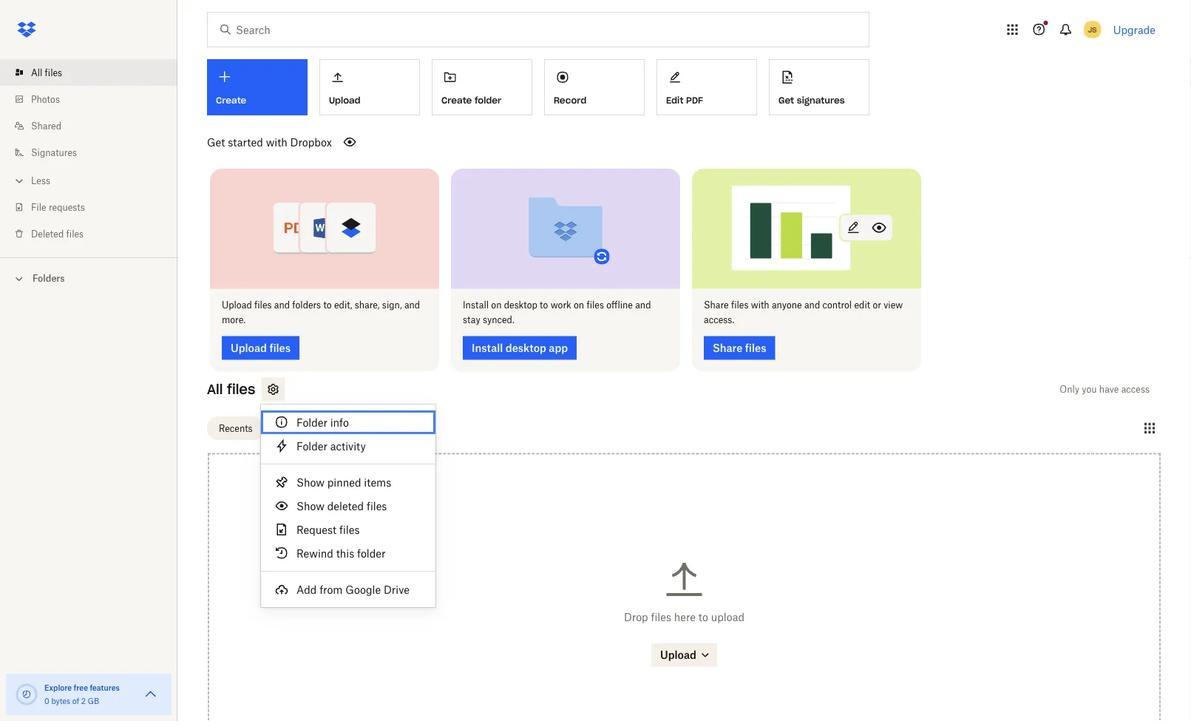 Task type: vqa. For each thing, say whether or not it's contained in the screenshot.
work
yes



Task type: describe. For each thing, give the bounding box(es) containing it.
access.
[[704, 314, 735, 325]]

file
[[31, 202, 46, 213]]

create folder
[[442, 95, 502, 106]]

explore
[[44, 683, 72, 692]]

add from google drive
[[297, 583, 410, 596]]

folders
[[292, 300, 321, 311]]

file requests link
[[12, 194, 178, 220]]

edit,
[[334, 300, 352, 311]]

deleted
[[31, 228, 64, 239]]

signatures link
[[12, 139, 178, 166]]

or
[[873, 300, 882, 311]]

folders
[[33, 273, 65, 284]]

files inside share files with anyone and control edit or view access.
[[731, 300, 749, 311]]

folders button
[[0, 267, 178, 289]]

folder info
[[297, 416, 349, 429]]

request files menu item
[[261, 518, 436, 541]]

record
[[554, 95, 587, 106]]

get signatures button
[[769, 59, 870, 115]]

from
[[320, 583, 343, 596]]

edit
[[855, 300, 871, 311]]

activity
[[330, 440, 366, 452]]

signatures
[[31, 147, 77, 158]]

to for drop files here to upload
[[699, 611, 709, 624]]

rewind this folder
[[297, 547, 386, 560]]

access
[[1122, 384, 1150, 395]]

1 on from the left
[[491, 300, 502, 311]]

get for get signatures
[[779, 95, 794, 106]]

files right deleted
[[66, 228, 84, 239]]

started
[[228, 136, 263, 148]]

folder activity
[[297, 440, 366, 452]]

explore free features 0 bytes of 2 gb
[[44, 683, 120, 706]]

features
[[90, 683, 120, 692]]

drop files here to upload
[[624, 611, 745, 624]]

folder settings image
[[264, 381, 282, 398]]

upload
[[711, 611, 745, 624]]

all files inside list item
[[31, 67, 62, 78]]

share files with anyone and control edit or view access.
[[704, 300, 903, 325]]

upgrade link
[[1114, 23, 1156, 36]]

items
[[364, 476, 392, 489]]

files inside install on desktop to work on files offline and stay synced.
[[587, 300, 604, 311]]

all files link
[[12, 59, 178, 86]]

create folder button
[[432, 59, 533, 115]]

with for started
[[266, 136, 288, 148]]

quota usage element
[[15, 683, 38, 706]]

show for show deleted files
[[297, 500, 325, 512]]

here
[[674, 611, 696, 624]]

photos
[[31, 94, 60, 105]]

have
[[1100, 384, 1119, 395]]

free
[[74, 683, 88, 692]]

file requests
[[31, 202, 85, 213]]

show pinned items menu item
[[261, 470, 436, 494]]

photos link
[[12, 86, 178, 112]]

google
[[346, 583, 381, 596]]

starred button
[[270, 416, 326, 440]]

files inside upload files and folders to edit, share, sign, and more.
[[254, 300, 272, 311]]

record button
[[544, 59, 645, 115]]

create
[[442, 95, 472, 106]]

and inside share files with anyone and control edit or view access.
[[805, 300, 820, 311]]

to for install on desktop to work on files offline and stay synced.
[[540, 300, 548, 311]]

signatures
[[797, 95, 845, 106]]

recents button
[[207, 416, 265, 440]]

shared link
[[12, 112, 178, 139]]

work
[[551, 300, 572, 311]]

info
[[330, 416, 349, 429]]

deleted
[[327, 500, 364, 512]]

rewind
[[297, 547, 333, 560]]

only you have access
[[1060, 384, 1150, 395]]

shared
[[31, 120, 61, 131]]

share
[[704, 300, 729, 311]]

0
[[44, 696, 49, 706]]

show deleted files
[[297, 500, 387, 512]]

bytes
[[51, 696, 70, 706]]

all inside list item
[[31, 67, 42, 78]]

more.
[[222, 314, 246, 325]]

get for get started with dropbox
[[207, 136, 225, 148]]

starred
[[282, 423, 314, 434]]

desktop
[[504, 300, 538, 311]]

folder inside menu item
[[357, 547, 386, 560]]

folder inside button
[[475, 95, 502, 106]]

folder for folder info
[[297, 416, 328, 429]]



Task type: locate. For each thing, give the bounding box(es) containing it.
folder
[[475, 95, 502, 106], [357, 547, 386, 560]]

request
[[297, 523, 337, 536]]

files left folder settings icon
[[227, 381, 255, 398]]

with left anyone
[[751, 300, 770, 311]]

only
[[1060, 384, 1080, 395]]

0 horizontal spatial on
[[491, 300, 502, 311]]

0 vertical spatial get
[[779, 95, 794, 106]]

1 and from the left
[[274, 300, 290, 311]]

0 vertical spatial all
[[31, 67, 42, 78]]

files down show deleted files menu item
[[339, 523, 360, 536]]

upload
[[222, 300, 252, 311]]

files inside list item
[[45, 67, 62, 78]]

all files up recents button
[[207, 381, 255, 398]]

0 horizontal spatial to
[[324, 300, 332, 311]]

2 show from the top
[[297, 500, 325, 512]]

0 vertical spatial with
[[266, 136, 288, 148]]

files inside menu item
[[367, 500, 387, 512]]

upload files and folders to edit, share, sign, and more.
[[222, 300, 420, 325]]

share,
[[355, 300, 380, 311]]

and
[[274, 300, 290, 311], [405, 300, 420, 311], [636, 300, 651, 311], [805, 300, 820, 311]]

synced.
[[483, 314, 515, 325]]

2 on from the left
[[574, 300, 584, 311]]

control
[[823, 300, 852, 311]]

view
[[884, 300, 903, 311]]

drop
[[624, 611, 648, 624]]

1 horizontal spatial all
[[207, 381, 223, 398]]

list
[[0, 50, 178, 257]]

show deleted files menu item
[[261, 494, 436, 518]]

offline
[[607, 300, 633, 311]]

folder
[[297, 416, 328, 429], [297, 440, 328, 452]]

1 horizontal spatial with
[[751, 300, 770, 311]]

0 horizontal spatial all
[[31, 67, 42, 78]]

2 and from the left
[[405, 300, 420, 311]]

all up photos
[[31, 67, 42, 78]]

get inside button
[[779, 95, 794, 106]]

add
[[297, 583, 317, 596]]

recents
[[219, 423, 253, 434]]

you
[[1082, 384, 1097, 395]]

all up recents button
[[207, 381, 223, 398]]

files left here
[[651, 611, 672, 624]]

and right offline
[[636, 300, 651, 311]]

to left work
[[540, 300, 548, 311]]

upgrade
[[1114, 23, 1156, 36]]

add from google drive menu item
[[261, 578, 436, 601]]

get left the signatures
[[779, 95, 794, 106]]

folder activity menu item
[[261, 434, 436, 458]]

with right started
[[266, 136, 288, 148]]

dropbox image
[[12, 15, 41, 44]]

0 horizontal spatial folder
[[357, 547, 386, 560]]

folder for folder activity
[[297, 440, 328, 452]]

all files
[[31, 67, 62, 78], [207, 381, 255, 398]]

folder left info
[[297, 416, 328, 429]]

files
[[45, 67, 62, 78], [66, 228, 84, 239], [254, 300, 272, 311], [587, 300, 604, 311], [731, 300, 749, 311], [227, 381, 255, 398], [367, 500, 387, 512], [339, 523, 360, 536], [651, 611, 672, 624]]

folder info menu item
[[261, 411, 436, 434]]

get left started
[[207, 136, 225, 148]]

2
[[81, 696, 86, 706]]

0 vertical spatial show
[[297, 476, 325, 489]]

stay
[[463, 314, 481, 325]]

1 horizontal spatial all files
[[207, 381, 255, 398]]

1 horizontal spatial folder
[[475, 95, 502, 106]]

show pinned items
[[297, 476, 392, 489]]

1 folder from the top
[[297, 416, 328, 429]]

install on desktop to work on files offline and stay synced.
[[463, 300, 651, 325]]

on
[[491, 300, 502, 311], [574, 300, 584, 311]]

edit pdf
[[666, 95, 703, 106]]

show
[[297, 476, 325, 489], [297, 500, 325, 512]]

files down items
[[367, 500, 387, 512]]

4 and from the left
[[805, 300, 820, 311]]

and right sign,
[[405, 300, 420, 311]]

list containing all files
[[0, 50, 178, 257]]

this
[[336, 547, 354, 560]]

request files
[[297, 523, 360, 536]]

to inside install on desktop to work on files offline and stay synced.
[[540, 300, 548, 311]]

install
[[463, 300, 489, 311]]

to
[[324, 300, 332, 311], [540, 300, 548, 311], [699, 611, 709, 624]]

files right share
[[731, 300, 749, 311]]

of
[[72, 696, 79, 706]]

files left offline
[[587, 300, 604, 311]]

folder down starred
[[297, 440, 328, 452]]

files right upload
[[254, 300, 272, 311]]

edit pdf button
[[657, 59, 757, 115]]

1 vertical spatial all files
[[207, 381, 255, 398]]

and left folders at the top left of page
[[274, 300, 290, 311]]

dropbox
[[290, 136, 332, 148]]

deleted files
[[31, 228, 84, 239]]

gb
[[88, 696, 99, 706]]

0 horizontal spatial all files
[[31, 67, 62, 78]]

show for show pinned items
[[297, 476, 325, 489]]

folder right create
[[475, 95, 502, 106]]

1 vertical spatial folder
[[297, 440, 328, 452]]

deleted files link
[[12, 220, 178, 247]]

1 vertical spatial with
[[751, 300, 770, 311]]

and left "control"
[[805, 300, 820, 311]]

0 horizontal spatial get
[[207, 136, 225, 148]]

rewind this folder menu item
[[261, 541, 436, 565]]

on up synced.
[[491, 300, 502, 311]]

anyone
[[772, 300, 802, 311]]

1 show from the top
[[297, 476, 325, 489]]

0 vertical spatial folder
[[475, 95, 502, 106]]

get signatures
[[779, 95, 845, 106]]

2 horizontal spatial to
[[699, 611, 709, 624]]

files inside menu item
[[339, 523, 360, 536]]

drive
[[384, 583, 410, 596]]

pdf
[[686, 95, 703, 106]]

get
[[779, 95, 794, 106], [207, 136, 225, 148]]

1 horizontal spatial get
[[779, 95, 794, 106]]

less image
[[12, 173, 27, 188]]

all files up photos
[[31, 67, 62, 78]]

0 vertical spatial folder
[[297, 416, 328, 429]]

all files list item
[[0, 59, 178, 86]]

show up request at the bottom of page
[[297, 500, 325, 512]]

to inside upload files and folders to edit, share, sign, and more.
[[324, 300, 332, 311]]

with for files
[[751, 300, 770, 311]]

sign,
[[382, 300, 402, 311]]

with inside share files with anyone and control edit or view access.
[[751, 300, 770, 311]]

show left the pinned
[[297, 476, 325, 489]]

1 horizontal spatial to
[[540, 300, 548, 311]]

and inside install on desktop to work on files offline and stay synced.
[[636, 300, 651, 311]]

edit
[[666, 95, 684, 106]]

3 and from the left
[[636, 300, 651, 311]]

1 vertical spatial show
[[297, 500, 325, 512]]

1 vertical spatial folder
[[357, 547, 386, 560]]

1 vertical spatial all
[[207, 381, 223, 398]]

all
[[31, 67, 42, 78], [207, 381, 223, 398]]

files up photos
[[45, 67, 62, 78]]

1 vertical spatial get
[[207, 136, 225, 148]]

folder right this
[[357, 547, 386, 560]]

2 folder from the top
[[297, 440, 328, 452]]

get started with dropbox
[[207, 136, 332, 148]]

requests
[[49, 202, 85, 213]]

to left edit,
[[324, 300, 332, 311]]

0 horizontal spatial with
[[266, 136, 288, 148]]

pinned
[[327, 476, 361, 489]]

0 vertical spatial all files
[[31, 67, 62, 78]]

less
[[31, 175, 50, 186]]

to right here
[[699, 611, 709, 624]]

on right work
[[574, 300, 584, 311]]

1 horizontal spatial on
[[574, 300, 584, 311]]



